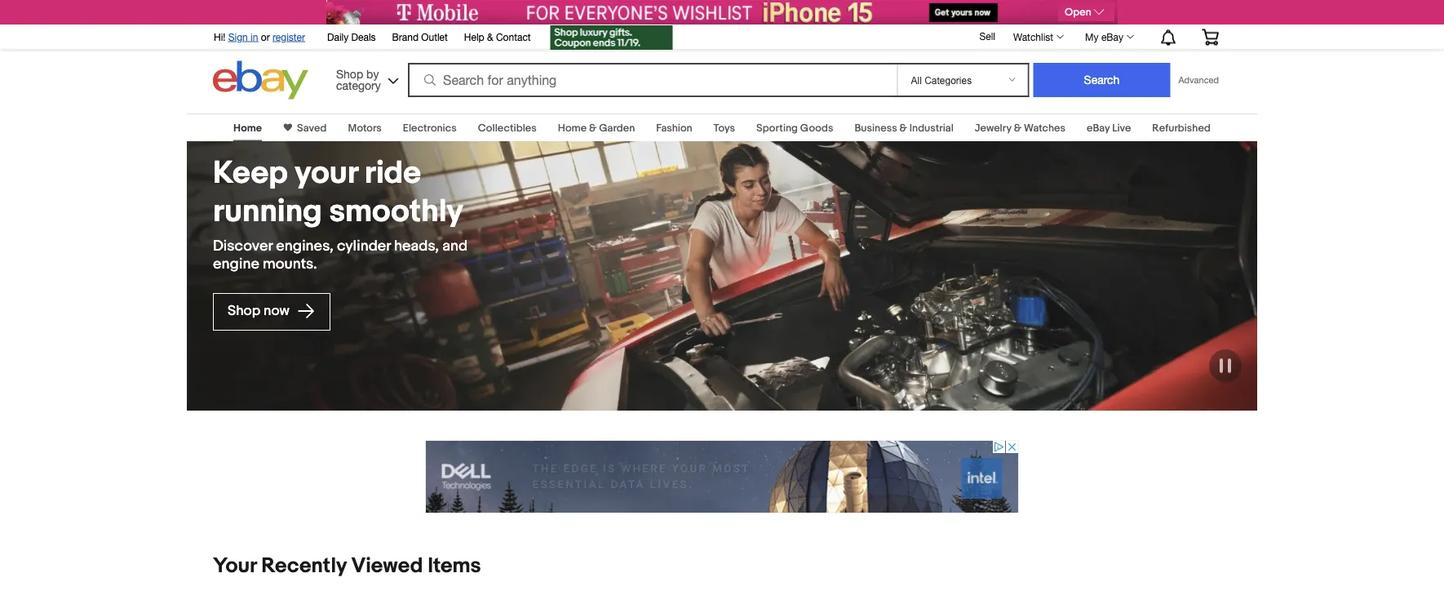 Task type: describe. For each thing, give the bounding box(es) containing it.
by
[[367, 67, 379, 80]]

& for home
[[589, 122, 597, 134]]

brand outlet link
[[392, 29, 448, 47]]

& for business
[[900, 122, 908, 134]]

smoothly
[[329, 192, 464, 230]]

industrial
[[910, 122, 954, 134]]

watchlist link
[[1005, 27, 1072, 47]]

heads,
[[394, 237, 439, 255]]

jewelry & watches link
[[975, 122, 1066, 134]]

collectibles
[[478, 122, 537, 134]]

business & industrial link
[[855, 122, 954, 134]]

sell link
[[973, 30, 1003, 42]]

in
[[251, 31, 258, 42]]

my ebay
[[1086, 31, 1124, 42]]

sell
[[980, 30, 996, 42]]

shop by category banner
[[205, 20, 1232, 104]]

running
[[213, 192, 322, 230]]

account navigation
[[205, 20, 1232, 52]]

shop for shop now
[[228, 303, 261, 320]]

& for jewelry
[[1014, 122, 1022, 134]]

motors
[[348, 122, 382, 134]]

refurbished link
[[1153, 122, 1211, 134]]

home for home & garden
[[558, 122, 587, 134]]

jewelry
[[975, 122, 1012, 134]]

goods
[[801, 122, 834, 134]]

brand outlet
[[392, 31, 448, 42]]

business & industrial
[[855, 122, 954, 134]]

brand
[[392, 31, 419, 42]]

& for help
[[487, 31, 494, 42]]

business
[[855, 122, 898, 134]]

advertisement region inside keep your ride running smoothly main content
[[425, 440, 1020, 513]]

open button
[[1059, 3, 1115, 21]]

shop for shop by category
[[336, 67, 363, 80]]

sporting goods link
[[757, 122, 834, 134]]

electronics link
[[403, 122, 457, 134]]

help & contact
[[464, 31, 531, 42]]

none submit inside shop by category banner
[[1034, 63, 1171, 97]]

keep your ride running smoothly main content
[[0, 104, 1445, 591]]

get the coupon image
[[551, 25, 673, 50]]

toys link
[[714, 122, 736, 134]]

keep your ride running smoothly discover engines, cylinder heads, and engine mounts.
[[213, 154, 468, 273]]

your
[[213, 553, 257, 578]]

fashion
[[656, 122, 693, 134]]

saved
[[297, 122, 327, 134]]

register
[[273, 31, 305, 42]]

advanced
[[1179, 75, 1220, 85]]

help & contact link
[[464, 29, 531, 47]]

category
[[336, 78, 381, 92]]

hi! sign in or register
[[214, 31, 305, 42]]

ebay live link
[[1087, 122, 1132, 134]]

shop now
[[228, 303, 293, 320]]



Task type: vqa. For each thing, say whether or not it's contained in the screenshot.
3rd heading from right
no



Task type: locate. For each thing, give the bounding box(es) containing it.
ebay inside "account" "navigation"
[[1102, 31, 1124, 42]]

sporting goods
[[757, 122, 834, 134]]

fashion link
[[656, 122, 693, 134]]

advanced link
[[1171, 64, 1228, 96]]

1 vertical spatial advertisement region
[[425, 440, 1020, 513]]

& right 'business'
[[900, 122, 908, 134]]

& left garden
[[589, 122, 597, 134]]

deals
[[351, 31, 376, 42]]

1 home from the left
[[234, 122, 262, 134]]

home for home
[[234, 122, 262, 134]]

or
[[261, 31, 270, 42]]

viewed
[[351, 553, 423, 578]]

and
[[443, 237, 468, 255]]

electronics
[[403, 122, 457, 134]]

now
[[264, 303, 290, 320]]

mounts.
[[263, 255, 317, 273]]

home up keep
[[234, 122, 262, 134]]

shop
[[336, 67, 363, 80], [228, 303, 261, 320]]

cylinder
[[337, 237, 391, 255]]

saved link
[[292, 122, 327, 134]]

garden
[[599, 122, 635, 134]]

& inside "account" "navigation"
[[487, 31, 494, 42]]

0 horizontal spatial shop
[[228, 303, 261, 320]]

refurbished
[[1153, 122, 1211, 134]]

Search for anything text field
[[411, 64, 894, 96]]

home & garden
[[558, 122, 635, 134]]

discover
[[213, 237, 273, 255]]

contact
[[496, 31, 531, 42]]

ebay left live
[[1087, 122, 1110, 134]]

None submit
[[1034, 63, 1171, 97]]

register link
[[273, 31, 305, 42]]

ebay inside keep your ride running smoothly main content
[[1087, 122, 1110, 134]]

ride
[[365, 154, 421, 192]]

hi!
[[214, 31, 226, 42]]

home & garden link
[[558, 122, 635, 134]]

& right help
[[487, 31, 494, 42]]

0 horizontal spatial home
[[234, 122, 262, 134]]

engines,
[[276, 237, 334, 255]]

ebay right my
[[1102, 31, 1124, 42]]

your shopping cart image
[[1202, 29, 1220, 45]]

home
[[234, 122, 262, 134], [558, 122, 587, 134]]

&
[[487, 31, 494, 42], [589, 122, 597, 134], [900, 122, 908, 134], [1014, 122, 1022, 134]]

watchlist
[[1014, 31, 1054, 42]]

ebay live
[[1087, 122, 1132, 134]]

shop left the now
[[228, 303, 261, 320]]

home left garden
[[558, 122, 587, 134]]

shop inside keep your ride running smoothly main content
[[228, 303, 261, 320]]

motors link
[[348, 122, 382, 134]]

collectibles link
[[478, 122, 537, 134]]

sign
[[228, 31, 248, 42]]

shop inside shop by category
[[336, 67, 363, 80]]

sign in link
[[228, 31, 258, 42]]

daily deals
[[327, 31, 376, 42]]

my ebay link
[[1077, 27, 1142, 47]]

shop left by
[[336, 67, 363, 80]]

my
[[1086, 31, 1099, 42]]

open
[[1065, 6, 1092, 19]]

help
[[464, 31, 485, 42]]

shop by category
[[336, 67, 381, 92]]

engine
[[213, 255, 260, 273]]

your recently viewed items
[[213, 553, 481, 578]]

toys
[[714, 122, 736, 134]]

& right jewelry
[[1014, 122, 1022, 134]]

outlet
[[422, 31, 448, 42]]

1 horizontal spatial home
[[558, 122, 587, 134]]

recently
[[261, 553, 347, 578]]

0 vertical spatial ebay
[[1102, 31, 1124, 42]]

1 vertical spatial ebay
[[1087, 122, 1110, 134]]

live
[[1113, 122, 1132, 134]]

items
[[428, 553, 481, 578]]

1 horizontal spatial shop
[[336, 67, 363, 80]]

your
[[295, 154, 358, 192]]

1 vertical spatial shop
[[228, 303, 261, 320]]

jewelry & watches
[[975, 122, 1066, 134]]

daily deals link
[[327, 29, 376, 47]]

2 home from the left
[[558, 122, 587, 134]]

advertisement region
[[327, 0, 1118, 24], [425, 440, 1020, 513]]

0 vertical spatial advertisement region
[[327, 0, 1118, 24]]

keep
[[213, 154, 288, 192]]

daily
[[327, 31, 349, 42]]

watches
[[1024, 122, 1066, 134]]

sporting
[[757, 122, 798, 134]]

0 vertical spatial shop
[[336, 67, 363, 80]]

ebay
[[1102, 31, 1124, 42], [1087, 122, 1110, 134]]

shop by category button
[[329, 61, 402, 96]]



